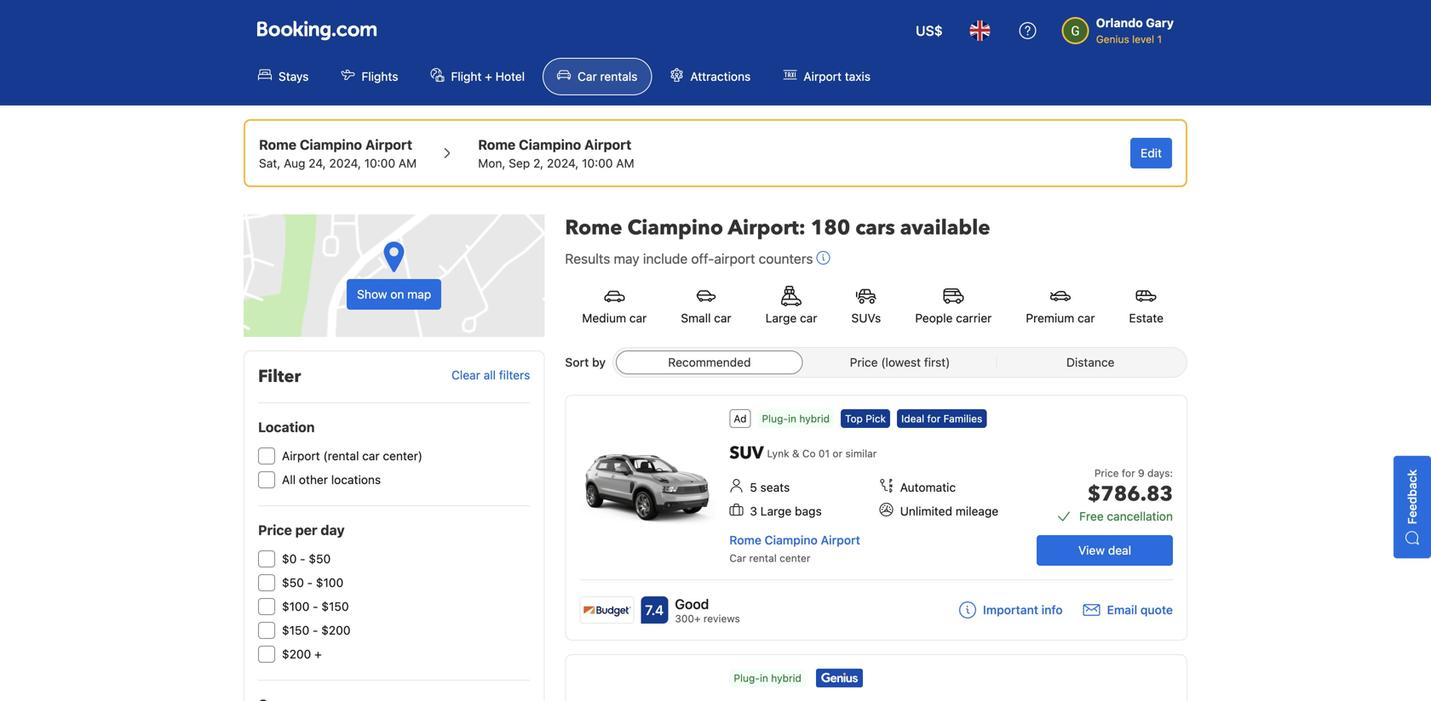 Task type: locate. For each thing, give the bounding box(es) containing it.
important info button
[[959, 602, 1063, 619]]

$200 down $100 - $150
[[321, 624, 351, 638]]

plug-in hybrid up &
[[762, 413, 830, 425]]

0 vertical spatial $150
[[321, 600, 349, 614]]

price for price (lowest first)
[[850, 356, 878, 370]]

lynk
[[767, 448, 789, 460]]

sat,
[[259, 156, 281, 170]]

ciampino
[[300, 137, 362, 153], [519, 137, 581, 153], [628, 214, 723, 242], [765, 534, 818, 548]]

0 horizontal spatial car
[[578, 69, 597, 83]]

price per day
[[258, 523, 345, 539]]

1 vertical spatial car
[[730, 553, 746, 565]]

airport left the taxis
[[804, 69, 842, 83]]

0 vertical spatial large
[[766, 311, 797, 325]]

0 horizontal spatial +
[[314, 648, 322, 662]]

plug-
[[762, 413, 788, 425], [734, 673, 760, 685]]

10:00 down pick-up location element
[[364, 156, 395, 170]]

price for 9 days: $786.83
[[1088, 468, 1173, 509]]

10:00 down drop-off location element
[[582, 156, 613, 170]]

rental
[[749, 553, 777, 565]]

am inside "rome ciampino airport mon, sep 2, 2024, 10:00 am"
[[616, 156, 634, 170]]

rome up mon,
[[478, 137, 516, 153]]

location
[[258, 420, 315, 436]]

3 large bags
[[750, 505, 822, 519]]

airport inside rome ciampino airport sat, aug 24, 2024, 10:00 am
[[365, 137, 412, 153]]

1 horizontal spatial plug-
[[762, 413, 788, 425]]

airport (rental car center)
[[282, 449, 423, 463]]

ciampino up include
[[628, 214, 723, 242]]

car
[[578, 69, 597, 83], [730, 553, 746, 565]]

ideal
[[901, 413, 924, 425]]

region containing medium car
[[551, 269, 1201, 344]]

0 horizontal spatial am
[[399, 156, 417, 170]]

feedback button
[[1394, 456, 1431, 559]]

300+
[[675, 613, 701, 625]]

ciampino inside rome ciampino airport sat, aug 24, 2024, 10:00 am
[[300, 137, 362, 153]]

on
[[390, 288, 404, 302]]

0 horizontal spatial $150
[[282, 624, 309, 638]]

large right 3
[[761, 505, 792, 519]]

premium car
[[1026, 311, 1095, 325]]

1 horizontal spatial $200
[[321, 624, 351, 638]]

attractions link
[[655, 58, 765, 95]]

plug- right ad
[[762, 413, 788, 425]]

edit button
[[1131, 138, 1172, 169]]

reviews
[[704, 613, 740, 625]]

airport inside "rome ciampino airport mon, sep 2, 2024, 10:00 am"
[[584, 137, 631, 153]]

ciampino inside "rome ciampino airport mon, sep 2, 2024, 10:00 am"
[[519, 137, 581, 153]]

- up $150 - $200
[[313, 600, 318, 614]]

for left the 9 in the bottom right of the page
[[1122, 468, 1135, 480]]

quote
[[1141, 604, 1173, 618]]

+ down $150 - $200
[[314, 648, 322, 662]]

2 horizontal spatial price
[[1095, 468, 1119, 480]]

$100 - $150
[[282, 600, 349, 614]]

car left "suvs"
[[800, 311, 817, 325]]

gary
[[1146, 16, 1174, 30]]

airport down 'bags' in the bottom of the page
[[821, 534, 860, 548]]

large car
[[766, 311, 817, 325]]

10:00 for rome ciampino airport mon, sep 2, 2024, 10:00 am
[[582, 156, 613, 170]]

1 horizontal spatial in
[[788, 413, 797, 425]]

01
[[819, 448, 830, 460]]

skip to main content element
[[0, 0, 1431, 106]]

large inside button
[[766, 311, 797, 325]]

carrier
[[956, 311, 992, 325]]

$200 down $150 - $200
[[282, 648, 311, 662]]

0 vertical spatial car
[[578, 69, 597, 83]]

am down drop-off location element
[[616, 156, 634, 170]]

1 horizontal spatial 2024,
[[547, 156, 579, 170]]

3
[[750, 505, 757, 519]]

2 2024, from the left
[[547, 156, 579, 170]]

1 horizontal spatial rome ciampino airport group
[[478, 135, 634, 172]]

airport taxis
[[804, 69, 871, 83]]

large down counters
[[766, 311, 797, 325]]

estate
[[1129, 311, 1164, 325]]

180
[[811, 214, 850, 242]]

rome inside rome ciampino airport car rental center
[[730, 534, 762, 548]]

small car button
[[664, 276, 749, 337]]

price left (lowest
[[850, 356, 878, 370]]

1 vertical spatial price
[[1095, 468, 1119, 480]]

0 horizontal spatial price
[[258, 523, 292, 539]]

plug- inside product card group
[[762, 413, 788, 425]]

suvs
[[851, 311, 881, 325]]

top pick
[[845, 413, 886, 425]]

1 10:00 from the left
[[364, 156, 395, 170]]

price inside price for 9 days: $786.83
[[1095, 468, 1119, 480]]

0 vertical spatial $50
[[309, 552, 331, 567]]

ciampino up drop-off date element
[[519, 137, 581, 153]]

1 horizontal spatial for
[[1122, 468, 1135, 480]]

0 horizontal spatial rome ciampino airport group
[[259, 135, 417, 172]]

clear
[[452, 369, 480, 383]]

car left rental
[[730, 553, 746, 565]]

1 vertical spatial $150
[[282, 624, 309, 638]]

0 vertical spatial price
[[850, 356, 878, 370]]

$200 +
[[282, 648, 322, 662]]

1 horizontal spatial 10:00
[[582, 156, 613, 170]]

deal
[[1108, 544, 1131, 558]]

-
[[300, 552, 305, 567], [307, 576, 313, 590], [313, 600, 318, 614], [313, 624, 318, 638]]

0 vertical spatial plug-in hybrid
[[762, 413, 830, 425]]

counters
[[759, 251, 813, 267]]

price up the $786.83
[[1095, 468, 1119, 480]]

2024, down drop-off location element
[[547, 156, 579, 170]]

1 horizontal spatial $100
[[316, 576, 344, 590]]

airport up pick-up date element
[[365, 137, 412, 153]]

clear all filters button
[[452, 369, 530, 383]]

ciampino inside rome ciampino airport car rental center
[[765, 534, 818, 548]]

clear all filters
[[452, 369, 530, 383]]

airport for rome ciampino airport car rental center
[[821, 534, 860, 548]]

1 vertical spatial in
[[760, 673, 768, 685]]

rome
[[259, 137, 296, 153], [478, 137, 516, 153], [565, 214, 622, 242], [730, 534, 762, 548]]

2024, inside rome ciampino airport sat, aug 24, 2024, 10:00 am
[[329, 156, 361, 170]]

airport for rome ciampino airport mon, sep 2, 2024, 10:00 am
[[584, 137, 631, 153]]

$50 down $0
[[282, 576, 304, 590]]

$150 up $150 - $200
[[321, 600, 349, 614]]

- for $50
[[307, 576, 313, 590]]

2024, down pick-up location element
[[329, 156, 361, 170]]

price
[[850, 356, 878, 370], [1095, 468, 1119, 480], [258, 523, 292, 539]]

aug
[[284, 156, 305, 170]]

7.4
[[645, 603, 664, 619]]

1 vertical spatial for
[[1122, 468, 1135, 480]]

- right $0
[[300, 552, 305, 567]]

1 2024, from the left
[[329, 156, 361, 170]]

premium car button
[[1009, 276, 1112, 337]]

large
[[766, 311, 797, 325], [761, 505, 792, 519]]

0 horizontal spatial 2024,
[[329, 156, 361, 170]]

taxis
[[845, 69, 871, 83]]

for right ideal
[[927, 413, 941, 425]]

- down $0 - $50
[[307, 576, 313, 590]]

if you choose one, you'll need to make your own way there - but prices can be a lot lower. image
[[816, 251, 830, 265]]

rome ciampino airport group
[[259, 135, 417, 172], [478, 135, 634, 172]]

rome up rental
[[730, 534, 762, 548]]

day
[[321, 523, 345, 539]]

$100
[[316, 576, 344, 590], [282, 600, 310, 614]]

car up locations
[[362, 449, 380, 463]]

1 horizontal spatial price
[[850, 356, 878, 370]]

drop-off date element
[[478, 155, 634, 172]]

0 horizontal spatial 10:00
[[364, 156, 395, 170]]

2 10:00 from the left
[[582, 156, 613, 170]]

ciampino up pick-up date element
[[300, 137, 362, 153]]

0 horizontal spatial $200
[[282, 648, 311, 662]]

2,
[[533, 156, 544, 170]]

5
[[750, 481, 757, 495]]

plug-in hybrid down reviews
[[734, 673, 802, 685]]

attractions
[[690, 69, 751, 83]]

all
[[484, 369, 496, 383]]

rome inside "rome ciampino airport mon, sep 2, 2024, 10:00 am"
[[478, 137, 516, 153]]

airport inside rome ciampino airport car rental center
[[821, 534, 860, 548]]

rome ciampino airport sat, aug 24, 2024, 10:00 am
[[259, 137, 417, 170]]

include
[[643, 251, 688, 267]]

1 vertical spatial +
[[314, 648, 322, 662]]

1 horizontal spatial car
[[730, 553, 746, 565]]

car inside 'link'
[[578, 69, 597, 83]]

small car
[[681, 311, 732, 325]]

rome up results in the top left of the page
[[565, 214, 622, 242]]

mileage
[[956, 505, 999, 519]]

ciampino up center on the right bottom
[[765, 534, 818, 548]]

0 horizontal spatial for
[[927, 413, 941, 425]]

free cancellation
[[1079, 510, 1173, 524]]

2 vertical spatial price
[[258, 523, 292, 539]]

for
[[927, 413, 941, 425], [1122, 468, 1135, 480]]

2024, inside "rome ciampino airport mon, sep 2, 2024, 10:00 am"
[[547, 156, 579, 170]]

car right medium
[[629, 311, 647, 325]]

1 horizontal spatial $50
[[309, 552, 331, 567]]

0 vertical spatial in
[[788, 413, 797, 425]]

0 vertical spatial hybrid
[[799, 413, 830, 425]]

10:00 inside "rome ciampino airport mon, sep 2, 2024, 10:00 am"
[[582, 156, 613, 170]]

0 vertical spatial for
[[927, 413, 941, 425]]

0 horizontal spatial plug-
[[734, 673, 760, 685]]

$100 down $50 - $100
[[282, 600, 310, 614]]

center)
[[383, 449, 423, 463]]

plug-in hybrid inside product card group
[[762, 413, 830, 425]]

1 vertical spatial large
[[761, 505, 792, 519]]

2 am from the left
[[616, 156, 634, 170]]

pick
[[866, 413, 886, 425]]

car right premium
[[1078, 311, 1095, 325]]

- for $0
[[300, 552, 305, 567]]

region
[[551, 269, 1201, 344]]

flight
[[451, 69, 482, 83]]

am down pick-up location element
[[399, 156, 417, 170]]

email
[[1107, 604, 1137, 618]]

2024, for rome ciampino airport sat, aug 24, 2024, 10:00 am
[[329, 156, 361, 170]]

$150
[[321, 600, 349, 614], [282, 624, 309, 638]]

results
[[565, 251, 610, 267]]

am for rome ciampino airport mon, sep 2, 2024, 10:00 am
[[616, 156, 634, 170]]

car left rentals
[[578, 69, 597, 83]]

1 horizontal spatial am
[[616, 156, 634, 170]]

ciampino for car
[[765, 534, 818, 548]]

sort
[[565, 356, 589, 370]]

1 vertical spatial plug-
[[734, 673, 760, 685]]

0 horizontal spatial $100
[[282, 600, 310, 614]]

10:00 inside rome ciampino airport sat, aug 24, 2024, 10:00 am
[[364, 156, 395, 170]]

1 am from the left
[[399, 156, 417, 170]]

$150 up $200 +
[[282, 624, 309, 638]]

0 horizontal spatial $50
[[282, 576, 304, 590]]

+
[[485, 69, 492, 83], [314, 648, 322, 662]]

1 vertical spatial $200
[[282, 648, 311, 662]]

car inside rome ciampino airport car rental center
[[730, 553, 746, 565]]

search summary element
[[244, 119, 1188, 187]]

0 vertical spatial +
[[485, 69, 492, 83]]

top
[[845, 413, 863, 425]]

1 rome ciampino airport group from the left
[[259, 135, 417, 172]]

$50 up $50 - $100
[[309, 552, 331, 567]]

+ for flight
[[485, 69, 492, 83]]

- down $100 - $150
[[313, 624, 318, 638]]

locations
[[331, 473, 381, 487]]

rome up sat,
[[259, 137, 296, 153]]

price inside sort by element
[[850, 356, 878, 370]]

by
[[592, 356, 606, 370]]

center
[[780, 553, 811, 565]]

am inside rome ciampino airport sat, aug 24, 2024, 10:00 am
[[399, 156, 417, 170]]

hybrid inside product card group
[[799, 413, 830, 425]]

rome inside rome ciampino airport sat, aug 24, 2024, 10:00 am
[[259, 137, 296, 153]]

1 horizontal spatial +
[[485, 69, 492, 83]]

price left per
[[258, 523, 292, 539]]

plug- down reviews
[[734, 673, 760, 685]]

for inside price for 9 days: $786.83
[[1122, 468, 1135, 480]]

all
[[282, 473, 296, 487]]

0 horizontal spatial in
[[760, 673, 768, 685]]

car right small
[[714, 311, 732, 325]]

drop-off location element
[[478, 135, 634, 155]]

automatic
[[900, 481, 956, 495]]

suvs button
[[834, 276, 898, 337]]

pick-up location element
[[259, 135, 417, 155]]

0 vertical spatial plug-
[[762, 413, 788, 425]]

+ inside the skip to main content element
[[485, 69, 492, 83]]

+ left the hotel
[[485, 69, 492, 83]]

$100 up $100 - $150
[[316, 576, 344, 590]]

airport up drop-off date element
[[584, 137, 631, 153]]

price for price for 9 days: $786.83
[[1095, 468, 1119, 480]]



Task type: vqa. For each thing, say whether or not it's contained in the screenshot.
3rd up from the bottom of the page
no



Task type: describe. For each thing, give the bounding box(es) containing it.
seats
[[760, 481, 790, 495]]

genius
[[1096, 33, 1129, 45]]

airport
[[714, 251, 755, 267]]

rentals
[[600, 69, 638, 83]]

all other locations
[[282, 473, 381, 487]]

airport inside airport taxis link
[[804, 69, 842, 83]]

similar
[[845, 448, 877, 460]]

sep
[[509, 156, 530, 170]]

ad
[[734, 413, 747, 425]]

level
[[1132, 33, 1154, 45]]

in inside product card group
[[788, 413, 797, 425]]

sort by
[[565, 356, 606, 370]]

free
[[1079, 510, 1104, 524]]

1 vertical spatial hybrid
[[771, 673, 802, 685]]

$786.83
[[1088, 481, 1173, 509]]

orlando
[[1096, 16, 1143, 30]]

rome for rome ciampino airport: 180 cars available
[[565, 214, 622, 242]]

airport up all
[[282, 449, 320, 463]]

recommended
[[668, 356, 751, 370]]

show on map button
[[244, 215, 545, 337]]

(lowest
[[881, 356, 921, 370]]

families
[[944, 413, 982, 425]]

stays
[[279, 69, 309, 83]]

price for price per day
[[258, 523, 292, 539]]

ciampino for 180
[[628, 214, 723, 242]]

$0
[[282, 552, 297, 567]]

1 vertical spatial plug-in hybrid
[[734, 673, 802, 685]]

(rental
[[323, 449, 359, 463]]

flights
[[362, 69, 398, 83]]

email quote button
[[1083, 602, 1173, 619]]

- for $150
[[313, 624, 318, 638]]

24,
[[309, 156, 326, 170]]

co
[[802, 448, 816, 460]]

unlimited
[[900, 505, 952, 519]]

view
[[1078, 544, 1105, 558]]

distance
[[1067, 356, 1115, 370]]

rome for rome ciampino airport sat, aug 24, 2024, 10:00 am
[[259, 137, 296, 153]]

us$ button
[[906, 10, 953, 51]]

or
[[833, 448, 843, 460]]

if you choose one, you'll need to make your own way there - but prices can be a lot lower. image
[[816, 251, 830, 265]]

for for price for 9 days: $786.83
[[1122, 468, 1135, 480]]

important info
[[983, 604, 1063, 618]]

show on map
[[357, 288, 431, 302]]

2 rome ciampino airport group from the left
[[478, 135, 634, 172]]

first)
[[924, 356, 950, 370]]

ideal for families
[[901, 413, 982, 425]]

important
[[983, 604, 1038, 618]]

airport taxis link
[[769, 58, 885, 95]]

pick-up date element
[[259, 155, 417, 172]]

&
[[792, 448, 800, 460]]

other
[[299, 473, 328, 487]]

may
[[614, 251, 639, 267]]

map
[[407, 288, 431, 302]]

car for small car
[[714, 311, 732, 325]]

for for ideal for families
[[927, 413, 941, 425]]

1 vertical spatial $50
[[282, 576, 304, 590]]

car rentals link
[[543, 58, 652, 95]]

- for $100
[[313, 600, 318, 614]]

people
[[915, 311, 953, 325]]

0 vertical spatial $100
[[316, 576, 344, 590]]

sort by element
[[613, 348, 1188, 378]]

edit
[[1141, 146, 1162, 160]]

unlimited mileage
[[900, 505, 999, 519]]

ciampino for mon,
[[519, 137, 581, 153]]

bags
[[795, 505, 822, 519]]

5 seats
[[750, 481, 790, 495]]

customer rating 7.4 good element
[[675, 595, 740, 615]]

people carrier
[[915, 311, 992, 325]]

days:
[[1148, 468, 1173, 480]]

medium car button
[[565, 276, 664, 337]]

filters
[[499, 369, 530, 383]]

rome for rome ciampino airport mon, sep 2, 2024, 10:00 am
[[478, 137, 516, 153]]

7.4 element
[[641, 597, 668, 624]]

10:00 for rome ciampino airport sat, aug 24, 2024, 10:00 am
[[364, 156, 395, 170]]

am for rome ciampino airport sat, aug 24, 2024, 10:00 am
[[399, 156, 417, 170]]

car for medium car
[[629, 311, 647, 325]]

supplied by budget image
[[580, 598, 633, 624]]

medium
[[582, 311, 626, 325]]

medium car
[[582, 311, 647, 325]]

rome for rome ciampino airport car rental center
[[730, 534, 762, 548]]

view deal
[[1078, 544, 1131, 558]]

good
[[675, 597, 709, 613]]

1 horizontal spatial $150
[[321, 600, 349, 614]]

1 vertical spatial $100
[[282, 600, 310, 614]]

rome ciampino airport: 180 cars available
[[565, 214, 990, 242]]

view deal button
[[1037, 536, 1173, 567]]

car for premium car
[[1078, 311, 1095, 325]]

1
[[1157, 33, 1162, 45]]

0 vertical spatial $200
[[321, 624, 351, 638]]

premium
[[1026, 311, 1074, 325]]

rome ciampino airport car rental center
[[730, 534, 860, 565]]

price (lowest first)
[[850, 356, 950, 370]]

car rentals
[[578, 69, 638, 83]]

large inside product card group
[[761, 505, 792, 519]]

airport for rome ciampino airport sat, aug 24, 2024, 10:00 am
[[365, 137, 412, 153]]

+ for $200
[[314, 648, 322, 662]]

available
[[900, 214, 990, 242]]

product card group
[[565, 395, 1188, 641]]

suv
[[730, 442, 764, 466]]

2024, for rome ciampino airport mon, sep 2, 2024, 10:00 am
[[547, 156, 579, 170]]

$50 - $100
[[282, 576, 344, 590]]

flight + hotel
[[451, 69, 525, 83]]

stays link
[[244, 58, 323, 95]]

filter
[[258, 365, 301, 389]]

suv lynk & co 01 or similar
[[730, 442, 877, 466]]

cancellation
[[1107, 510, 1173, 524]]

$150 - $200
[[282, 624, 351, 638]]

estate button
[[1112, 276, 1181, 337]]

$0 - $50
[[282, 552, 331, 567]]

ciampino for sat,
[[300, 137, 362, 153]]

results may include off-airport counters
[[565, 251, 813, 267]]

good 300+ reviews
[[675, 597, 740, 625]]

car for large car
[[800, 311, 817, 325]]

info
[[1042, 604, 1063, 618]]



